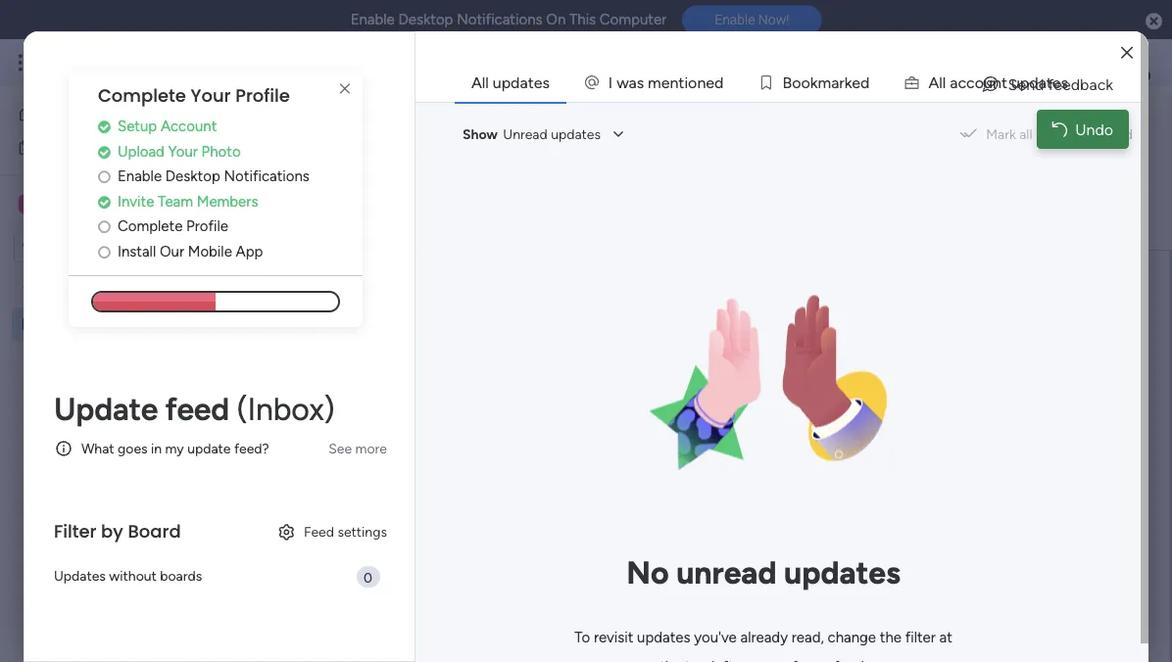 Task type: vqa. For each thing, say whether or not it's contained in the screenshot.
Picture
no



Task type: locate. For each thing, give the bounding box(es) containing it.
lottie animation element
[[607, 225, 921, 539]]

your inside thank you for participating in this employee wellbeing survey! know that you can fill out for the form using your name or simply write 'anonymous' for the first question if you prefer.
[[653, 365, 684, 384]]

what
[[81, 441, 114, 457]]

enable left now!
[[715, 12, 755, 28]]

1 horizontal spatial well-
[[420, 105, 480, 138]]

result,
[[528, 424, 570, 442]]

by right powered
[[459, 208, 476, 226]]

0 horizontal spatial t
[[679, 73, 685, 92]]

with
[[449, 424, 481, 442]]

1 horizontal spatial d
[[861, 73, 870, 92]]

1 vertical spatial /
[[1061, 156, 1067, 173]]

work up complete your profile
[[158, 51, 194, 74]]

/
[[1081, 113, 1086, 130], [1061, 156, 1067, 173]]

all updates link
[[456, 64, 566, 101]]

form form
[[260, 251, 1171, 663]]

0 horizontal spatial form
[[333, 209, 362, 225]]

desktop up plans
[[399, 11, 453, 28]]

circle o image inside install our mobile app link
[[98, 244, 111, 259]]

2 horizontal spatial d
[[1030, 73, 1039, 92]]

2 horizontal spatial enable
[[715, 12, 755, 28]]

edit
[[305, 209, 329, 225]]

1 horizontal spatial m
[[818, 73, 832, 92]]

enable up see plans
[[351, 11, 395, 28]]

0 horizontal spatial at
[[877, 424, 891, 442]]

0 vertical spatial notifications
[[457, 11, 543, 28]]

1 vertical spatial at
[[940, 629, 953, 647]]

1 vertical spatial your
[[168, 142, 198, 160]]

e left i in the right of the page
[[661, 73, 670, 92]]

updates inside to revisit updates you've already read, change the filter at the top left corner of your feed.
[[637, 629, 691, 647]]

l
[[940, 73, 943, 92], [943, 73, 946, 92]]

1 horizontal spatial by
[[459, 208, 476, 226]]

invite right check circle icon
[[118, 192, 154, 210]]

0 vertical spatial form
[[333, 209, 362, 225]]

employee well-being survey down first board
[[46, 316, 218, 333]]

circle o image for enable
[[98, 169, 111, 184]]

0 horizontal spatial well-
[[110, 316, 140, 333]]

3 o from the left
[[801, 73, 811, 92]]

for up question
[[523, 345, 543, 364]]

activity
[[914, 113, 962, 130]]

1 horizontal spatial u
[[1012, 73, 1020, 92]]

see for see plans
[[343, 54, 366, 71]]

m left r
[[818, 73, 832, 92]]

1 horizontal spatial notifications
[[457, 11, 543, 28]]

0 vertical spatial work
[[158, 51, 194, 74]]

feed
[[304, 524, 334, 541]]

1 vertical spatial desktop
[[165, 167, 220, 185]]

a right i
[[629, 73, 637, 92]]

1 horizontal spatial board
[[128, 519, 181, 544]]

1 vertical spatial complete
[[118, 217, 183, 235]]

profile down management
[[236, 83, 290, 108]]

2 check circle image from the top
[[98, 144, 111, 159]]

0 horizontal spatial work
[[65, 139, 95, 156]]

0 vertical spatial circle o image
[[98, 169, 111, 184]]

1 horizontal spatial n
[[697, 73, 706, 92]]

0 vertical spatial see
[[343, 54, 366, 71]]

1 horizontal spatial profile
[[236, 83, 290, 108]]

management
[[198, 51, 305, 74]]

for down that
[[928, 365, 948, 384]]

e
[[661, 73, 670, 92], [706, 73, 715, 92], [852, 73, 861, 92], [1053, 73, 1061, 92]]

3 d from the left
[[1030, 73, 1039, 92]]

0 horizontal spatial invite
[[118, 192, 154, 210]]

0
[[364, 569, 372, 586]]

feedback
[[1048, 75, 1114, 94]]

1 horizontal spatial /
[[1081, 113, 1086, 130]]

l up activity
[[940, 73, 943, 92]]

0 horizontal spatial employee well-being survey
[[46, 316, 218, 333]]

0 horizontal spatial in
[[151, 441, 162, 457]]

to left have
[[638, 424, 652, 442]]

1 horizontal spatial s
[[1061, 73, 1069, 92]]

enable for enable desktop notifications
[[118, 167, 162, 185]]

my
[[43, 139, 62, 156]]

0 horizontal spatial profile
[[186, 217, 228, 235]]

notifications left on
[[457, 11, 543, 28]]

check circle image
[[98, 119, 111, 134], [98, 144, 111, 159]]

1 t from the left
[[679, 73, 685, 92]]

board up the "without" at the left of page
[[128, 519, 181, 544]]

invite / 1 button
[[1007, 106, 1104, 137]]

1 vertical spatial survey
[[178, 316, 218, 333]]

0 horizontal spatial d
[[715, 73, 724, 92]]

form inside thank you for participating in this employee wellbeing survey! know that you can fill out for the form using your name or simply write 'anonymous' for the first question if you prefer.
[[575, 365, 608, 384]]

read,
[[792, 629, 824, 647]]

for up if
[[525, 365, 544, 384]]

your down account
[[168, 142, 198, 160]]

2 horizontal spatial your
[[801, 658, 831, 663]]

1 horizontal spatial invite
[[1043, 113, 1077, 130]]

a right have
[[693, 424, 701, 442]]

to revisit updates you've already read, change the filter at the top left corner of your feed.
[[575, 629, 953, 663]]

2 l from the left
[[943, 73, 946, 92]]

my
[[165, 441, 184, 457]]

2 vertical spatial your
[[801, 658, 831, 663]]

0 vertical spatial invite
[[1043, 113, 1077, 130]]

hope
[[598, 424, 634, 442]]

0 vertical spatial at
[[877, 424, 891, 442]]

0 horizontal spatial m
[[648, 73, 661, 92]]

check circle image right my work
[[98, 144, 111, 159]]

1 vertical spatial invite
[[118, 192, 154, 210]]

form button
[[374, 149, 436, 180]]

check circle image inside upload your photo link
[[98, 144, 111, 159]]

at inside "with these result, we hope to have a better pulse on wellness at our organization and bring your relevant programming to better support you."
[[877, 424, 891, 442]]

survey down i
[[553, 105, 631, 138]]

0 horizontal spatial better
[[705, 424, 748, 442]]

work right my
[[65, 139, 95, 156]]

your down hope
[[607, 443, 638, 462]]

thank you for participating in this employee wellbeing survey! know that you can fill out for the form using your name or simply write 'anonymous' for the first question if you prefer.
[[449, 345, 979, 403]]

l right a
[[943, 73, 946, 92]]

check circle image left "setup"
[[98, 119, 111, 134]]

form inside button
[[333, 209, 362, 225]]

in left the "my" at the left bottom
[[151, 441, 162, 457]]

form down participating
[[575, 365, 608, 384]]

1 horizontal spatial work
[[158, 51, 194, 74]]

0 horizontal spatial desktop
[[165, 167, 220, 185]]

first
[[449, 385, 476, 403]]

updates for to revisit updates you've already read, change the filter at the top left corner of your feed.
[[637, 629, 691, 647]]

1 vertical spatial employee well-being survey
[[46, 316, 218, 333]]

notifications inside the enable desktop notifications link
[[224, 167, 310, 185]]

well- down first board
[[110, 316, 140, 333]]

invite team members
[[118, 192, 258, 210]]

r
[[840, 73, 845, 92]]

0 horizontal spatial n
[[670, 73, 679, 92]]

desktop for enable desktop notifications on this computer
[[399, 11, 453, 28]]

filter
[[54, 519, 96, 544]]

board right first
[[76, 283, 112, 300]]

by
[[459, 208, 476, 226], [101, 519, 123, 544]]

desktop for enable desktop notifications
[[165, 167, 220, 185]]

0 horizontal spatial u
[[984, 73, 993, 92]]

well- down all
[[420, 105, 480, 138]]

0 vertical spatial /
[[1081, 113, 1086, 130]]

/ inside invite / 1 button
[[1081, 113, 1086, 130]]

1 o from the left
[[688, 73, 697, 92]]

t right send
[[1047, 73, 1053, 92]]

1 vertical spatial profile
[[186, 217, 228, 235]]

see left more
[[329, 441, 352, 457]]

employee well-being survey down all
[[298, 105, 631, 138]]

m
[[23, 196, 34, 213]]

2 o from the left
[[792, 73, 801, 92]]

circle o image down circle o image
[[98, 244, 111, 259]]

complete up install
[[118, 217, 183, 235]]

0 horizontal spatial notifications
[[224, 167, 310, 185]]

being down our
[[140, 316, 175, 333]]

s right send
[[1061, 73, 1069, 92]]

1 vertical spatial check circle image
[[98, 144, 111, 159]]

invite left 1
[[1043, 113, 1077, 130]]

simply
[[748, 365, 793, 384]]

1 vertical spatial work
[[65, 139, 95, 156]]

updates up top
[[637, 629, 691, 647]]

1 horizontal spatial k
[[845, 73, 852, 92]]

see inside button
[[329, 441, 352, 457]]

0 horizontal spatial being
[[140, 316, 175, 333]]

your for profile
[[191, 83, 231, 108]]

our
[[894, 424, 917, 442]]

1 horizontal spatial desktop
[[399, 11, 453, 28]]

enable for enable desktop notifications on this computer
[[351, 11, 395, 28]]

employee down dapulse x slim icon
[[298, 105, 414, 138]]

check circle image
[[98, 194, 111, 209]]

inbox undo image
[[1053, 121, 1068, 138]]

n left p
[[993, 73, 1002, 92]]

e right send
[[1053, 73, 1061, 92]]

better up programming
[[705, 424, 748, 442]]

upload your photo link
[[98, 140, 363, 163]]

0 vertical spatial your
[[653, 365, 684, 384]]

send feedback button
[[973, 69, 1122, 100]]

m left i in the right of the page
[[648, 73, 661, 92]]

0 vertical spatial your
[[191, 83, 231, 108]]

employee well-being survey
[[298, 105, 631, 138], [46, 316, 218, 333]]

0 vertical spatial being
[[480, 105, 547, 138]]

0 horizontal spatial /
[[1061, 156, 1067, 173]]

updates
[[54, 568, 106, 585]]

0 horizontal spatial survey
[[178, 316, 218, 333]]

1 vertical spatial by
[[101, 519, 123, 544]]

the up if
[[548, 365, 571, 384]]

in left the this
[[638, 345, 650, 364]]

upload
[[118, 142, 165, 160]]

1 horizontal spatial enable
[[351, 11, 395, 28]]

we
[[574, 424, 594, 442]]

survey
[[778, 299, 885, 343]]

check circle image for setup
[[98, 119, 111, 134]]

0 vertical spatial desktop
[[399, 11, 453, 28]]

by right filter
[[101, 519, 123, 544]]

1 vertical spatial your
[[607, 443, 638, 462]]

1 vertical spatial in
[[151, 441, 162, 457]]

circle o image inside the enable desktop notifications link
[[98, 169, 111, 184]]

0 horizontal spatial board
[[76, 283, 112, 300]]

board
[[76, 283, 112, 300], [128, 519, 181, 544]]

updates up change
[[784, 554, 901, 592]]

2 horizontal spatial employee
[[449, 299, 604, 343]]

tab list
[[455, 63, 1141, 102]]

tab list containing all updates
[[455, 63, 1141, 102]]

o right b
[[801, 73, 811, 92]]

pulse
[[752, 424, 789, 442]]

n left i in the right of the page
[[670, 73, 679, 92]]

1 horizontal spatial survey
[[553, 105, 631, 138]]

at
[[877, 424, 891, 442], [940, 629, 953, 647]]

1 s from the left
[[637, 73, 644, 92]]

you left want
[[546, 460, 576, 482]]

complete your profile
[[98, 83, 290, 108]]

settings
[[338, 524, 387, 541]]

e right i in the right of the page
[[706, 73, 715, 92]]

1 horizontal spatial in
[[638, 345, 650, 364]]

monday work management
[[87, 51, 305, 74]]

check circle image inside setup account link
[[98, 119, 111, 134]]

survey inside list box
[[178, 316, 218, 333]]

complete up "setup"
[[98, 83, 186, 108]]

s right w
[[637, 73, 644, 92]]

list box
[[0, 271, 250, 606]]

at right filter on the bottom right
[[940, 629, 953, 647]]

invite inside button
[[1043, 113, 1077, 130]]

1 horizontal spatial employee well-being survey
[[298, 105, 631, 138]]

employee wellbeing survey
[[449, 299, 885, 343]]

on
[[792, 424, 810, 442]]

1 vertical spatial better
[[817, 443, 860, 462]]

0 vertical spatial check circle image
[[98, 119, 111, 134]]

work
[[158, 51, 194, 74], [65, 139, 95, 156]]

0 horizontal spatial employee
[[46, 316, 107, 333]]

1 vertical spatial form
[[575, 365, 608, 384]]

/ left 4
[[1061, 156, 1067, 173]]

1 horizontal spatial form
[[575, 365, 608, 384]]

work inside button
[[65, 139, 95, 156]]

0 vertical spatial complete
[[98, 83, 186, 108]]

k
[[811, 73, 818, 92], [845, 73, 852, 92]]

the
[[548, 365, 571, 384], [952, 365, 974, 384], [880, 629, 902, 647], [660, 658, 682, 663]]

1 d from the left
[[715, 73, 724, 92]]

0 horizontal spatial k
[[811, 73, 818, 92]]

1 vertical spatial see
[[329, 441, 352, 457]]

at up support
[[877, 424, 891, 442]]

powered
[[393, 208, 455, 226]]

1 check circle image from the top
[[98, 119, 111, 134]]

your
[[191, 83, 231, 108], [168, 142, 198, 160]]

n right i in the right of the page
[[697, 73, 706, 92]]

o left r
[[792, 73, 801, 92]]

1 vertical spatial circle o image
[[98, 244, 111, 259]]

2 horizontal spatial t
[[1047, 73, 1053, 92]]

e right r
[[852, 73, 861, 92]]

complete for complete profile
[[118, 217, 183, 235]]

1 circle o image from the top
[[98, 169, 111, 184]]

see up dapulse x slim icon
[[343, 54, 366, 71]]

to right want
[[623, 460, 639, 482]]

a right a
[[950, 73, 958, 92]]

survey down install our mobile app
[[178, 316, 218, 333]]

notifications down upload your photo link
[[224, 167, 310, 185]]

app
[[236, 242, 263, 260]]

workspace
[[83, 195, 161, 214]]

edit form
[[305, 209, 362, 225]]

1 horizontal spatial t
[[1002, 73, 1008, 92]]

feed?
[[234, 441, 269, 457]]

2 m from the left
[[818, 73, 832, 92]]

already
[[741, 629, 788, 647]]

enable for enable now!
[[715, 12, 755, 28]]

workspace selection element
[[19, 193, 164, 216]]

your down the this
[[653, 365, 684, 384]]

circle o image up check circle icon
[[98, 169, 111, 184]]

know
[[878, 345, 917, 364]]

name
[[688, 365, 726, 384]]

1 m from the left
[[648, 73, 661, 92]]

enable
[[351, 11, 395, 28], [715, 12, 755, 28], [118, 167, 162, 185]]

u
[[984, 73, 993, 92], [1012, 73, 1020, 92]]

your up setup account link
[[191, 83, 231, 108]]

t right w
[[679, 73, 685, 92]]

enable inside button
[[715, 12, 755, 28]]

invite
[[1043, 113, 1077, 130], [118, 192, 154, 210]]

w
[[617, 73, 629, 92]]

profile up mobile
[[186, 217, 228, 235]]

for
[[523, 345, 543, 364], [525, 365, 544, 384], [928, 365, 948, 384]]

being down "all updates" link
[[480, 105, 547, 138]]

notifications
[[457, 11, 543, 28], [224, 167, 310, 185]]

/ for 1
[[1081, 113, 1086, 130]]

invite team members link
[[98, 190, 363, 213]]

better down wellness
[[817, 443, 860, 462]]

form right the edit
[[333, 209, 362, 225]]

1 vertical spatial notifications
[[224, 167, 310, 185]]

d
[[715, 73, 724, 92], [861, 73, 870, 92], [1030, 73, 1039, 92]]

3 n from the left
[[993, 73, 1002, 92]]

of
[[784, 658, 798, 663]]

0 vertical spatial in
[[638, 345, 650, 364]]

0 horizontal spatial enable
[[118, 167, 162, 185]]

o left p
[[975, 73, 984, 92]]

enable down upload
[[118, 167, 162, 185]]

2 circle o image from the top
[[98, 244, 111, 259]]

see inside button
[[343, 54, 366, 71]]

edit form button
[[297, 201, 370, 233]]

2 u from the left
[[1012, 73, 1020, 92]]

1 horizontal spatial at
[[940, 629, 953, 647]]

form
[[333, 209, 362, 225], [575, 365, 608, 384]]

your down read,
[[801, 658, 831, 663]]

updates right unread
[[551, 126, 601, 143]]

employee inside form form
[[449, 299, 604, 343]]

circle o image
[[98, 169, 111, 184], [98, 244, 111, 259]]

option
[[0, 274, 250, 277]]

feed settings
[[304, 524, 387, 541]]

desktop up invite team members
[[165, 167, 220, 185]]

0 horizontal spatial s
[[637, 73, 644, 92]]

1 vertical spatial being
[[140, 316, 175, 333]]

2 e from the left
[[706, 73, 715, 92]]

employee up the out
[[449, 299, 604, 343]]

employee down first board
[[46, 316, 107, 333]]

/ left 1
[[1081, 113, 1086, 130]]

computer
[[600, 11, 667, 28]]

you right that
[[953, 345, 979, 364]]

programming
[[701, 443, 794, 462]]

0 vertical spatial by
[[459, 208, 476, 226]]

0 horizontal spatial your
[[607, 443, 638, 462]]

updates right all
[[493, 73, 550, 92]]

o right w
[[688, 73, 697, 92]]

at inside to revisit updates you've already read, change the filter at the top left corner of your feed.
[[940, 629, 953, 647]]

circle o image for install
[[98, 244, 111, 259]]

n
[[670, 73, 679, 92], [697, 73, 706, 92], [993, 73, 1002, 92]]

t left p
[[1002, 73, 1008, 92]]

more
[[355, 441, 387, 457]]

circle o image
[[98, 219, 111, 234]]



Task type: describe. For each thing, give the bounding box(es) containing it.
if
[[544, 385, 553, 403]]

table
[[327, 156, 360, 173]]

lottie animation image
[[607, 225, 921, 539]]

4 e from the left
[[1053, 73, 1061, 92]]

monday
[[87, 51, 154, 74]]

setup account
[[118, 117, 217, 135]]

you right if
[[557, 385, 583, 403]]

workspace image
[[19, 194, 38, 215]]

public board image
[[21, 315, 39, 334]]

show unread updates
[[463, 126, 601, 143]]

m for a
[[818, 73, 832, 92]]

invite for invite team members
[[118, 192, 154, 210]]

what goes in my update feed?
[[81, 441, 269, 457]]

undo button
[[1037, 110, 1130, 149]]

my work
[[43, 139, 95, 156]]

update
[[54, 390, 158, 428]]

1
[[1089, 113, 1095, 130]]

without
[[109, 568, 157, 585]]

2 n from the left
[[697, 73, 706, 92]]

form
[[389, 156, 421, 173]]

photo
[[201, 142, 241, 160]]

on
[[546, 11, 566, 28]]

'anonymous'
[[835, 365, 924, 384]]

write
[[796, 365, 831, 384]]

select product image
[[18, 53, 37, 73]]

have
[[656, 424, 689, 442]]

enable desktop notifications on this computer
[[351, 11, 667, 28]]

enable now!
[[715, 12, 790, 28]]

table button
[[297, 149, 374, 180]]

setup account link
[[98, 115, 363, 138]]

powered by
[[393, 208, 476, 226]]

14. Anything you want to add? text field
[[448, 497, 973, 620]]

complete profile link
[[98, 215, 363, 238]]

updates for no unread updates
[[784, 554, 901, 592]]

wellness
[[814, 424, 873, 442]]

d for a l l a c c o u n t u p d a t e s
[[1030, 73, 1039, 92]]

you up the out
[[493, 345, 519, 364]]

3 t from the left
[[1047, 73, 1053, 92]]

complete profile
[[118, 217, 228, 235]]

1 c from the left
[[958, 73, 967, 92]]

unread
[[503, 126, 548, 143]]

d for i w a s m e n t i o n e d
[[715, 73, 724, 92]]

complete for complete your profile
[[98, 83, 186, 108]]

updates for show unread updates
[[551, 126, 601, 143]]

the left filter on the bottom right
[[880, 629, 902, 647]]

the right ''anonymous''
[[952, 365, 974, 384]]

1 horizontal spatial employee
[[298, 105, 414, 138]]

(inbox)
[[237, 390, 335, 428]]

notifications for enable desktop notifications
[[224, 167, 310, 185]]

install
[[118, 242, 156, 260]]

0 vertical spatial profile
[[236, 83, 290, 108]]

0 vertical spatial well-
[[420, 105, 480, 138]]

1 vertical spatial board
[[128, 519, 181, 544]]

can
[[449, 365, 474, 384]]

0 vertical spatial survey
[[553, 105, 631, 138]]

update feed (inbox)
[[54, 390, 335, 428]]

work for my
[[65, 139, 95, 156]]

your inside "with these result, we hope to have a better pulse on wellness at our organization and bring your relevant programming to better support you."
[[607, 443, 638, 462]]

14. anything you want to add? group
[[448, 446, 973, 650]]

revisit
[[594, 629, 634, 647]]

enable desktop notifications
[[118, 167, 310, 185]]

see for see more
[[329, 441, 352, 457]]

automate
[[996, 156, 1057, 173]]

to
[[575, 629, 590, 647]]

a right p
[[1039, 73, 1047, 92]]

1 vertical spatial well-
[[110, 316, 140, 333]]

question
[[480, 385, 540, 403]]

4 o from the left
[[975, 73, 984, 92]]

1 u from the left
[[984, 73, 993, 92]]

p
[[1020, 73, 1030, 92]]

install our mobile app
[[118, 242, 263, 260]]

using
[[612, 365, 649, 384]]

collapse board header image
[[1123, 157, 1138, 173]]

notifications for enable desktop notifications on this computer
[[457, 11, 543, 28]]

invite / 1
[[1043, 113, 1095, 130]]

list box containing first board
[[0, 271, 250, 606]]

by for filter
[[101, 519, 123, 544]]

see plans button
[[316, 48, 411, 77]]

your inside to revisit updates you've already read, change the filter at the top left corner of your feed.
[[801, 658, 831, 663]]

1 k from the left
[[811, 73, 818, 92]]

b o o k m a r k e d
[[783, 73, 870, 92]]

1 l from the left
[[940, 73, 943, 92]]

2 c from the left
[[967, 73, 975, 92]]

updates without boards
[[54, 568, 202, 585]]

1 n from the left
[[670, 73, 679, 92]]

Search in workspace field
[[41, 235, 164, 258]]

boards
[[160, 568, 202, 585]]

ruby anderson image
[[1118, 47, 1149, 78]]

1 horizontal spatial better
[[817, 443, 860, 462]]

0 vertical spatial employee well-being survey
[[298, 105, 631, 138]]

bring
[[568, 443, 603, 462]]

feed
[[165, 390, 229, 428]]

corner
[[738, 658, 780, 663]]

members
[[197, 192, 258, 210]]

enable desktop notifications link
[[98, 165, 363, 188]]

change
[[828, 629, 877, 647]]

2 d from the left
[[861, 73, 870, 92]]

updates inside tab list
[[493, 73, 550, 92]]

update
[[187, 441, 231, 457]]

i
[[685, 73, 688, 92]]

3 e from the left
[[852, 73, 861, 92]]

a right b
[[832, 73, 840, 92]]

first
[[46, 283, 73, 300]]

you inside group
[[546, 460, 576, 482]]

0 vertical spatial better
[[705, 424, 748, 442]]

see more
[[329, 441, 387, 457]]

anything you want to add? element
[[448, 460, 684, 482]]

fill
[[477, 365, 493, 384]]

/ for 4
[[1061, 156, 1067, 173]]

m for e
[[648, 73, 661, 92]]

by for powered
[[459, 208, 476, 226]]

a l l a c c o u n t u p d a t e s
[[929, 73, 1069, 92]]

dapulse close image
[[1146, 11, 1163, 31]]

dapulse x slim image
[[333, 77, 357, 101]]

in inside thank you for participating in this employee wellbeing survey! know that you can fill out for the form using your name or simply write 'anonymous' for the first question if you prefer.
[[638, 345, 650, 364]]

organization
[[449, 443, 534, 462]]

anything
[[471, 460, 542, 482]]

out
[[497, 365, 521, 384]]

1 horizontal spatial being
[[480, 105, 547, 138]]

see plans
[[343, 54, 402, 71]]

send
[[1008, 75, 1045, 94]]

the left top
[[660, 658, 682, 663]]

relevant
[[642, 443, 697, 462]]

a inside "with these result, we hope to have a better pulse on wellness at our organization and bring your relevant programming to better support you."
[[693, 424, 701, 442]]

now!
[[759, 12, 790, 28]]

setup
[[118, 117, 157, 135]]

no
[[627, 554, 669, 592]]

automate / 4
[[996, 156, 1078, 173]]

my work button
[[12, 132, 211, 163]]

1 e from the left
[[661, 73, 670, 92]]

wellbeing
[[755, 345, 821, 364]]

add?
[[643, 460, 684, 482]]

home button
[[12, 98, 211, 129]]

2 t from the left
[[1002, 73, 1008, 92]]

Employee well-being survey field
[[293, 105, 636, 138]]

account
[[161, 117, 217, 135]]

invite for invite / 1
[[1043, 113, 1077, 130]]

0 vertical spatial board
[[76, 283, 112, 300]]

support
[[864, 443, 918, 462]]

to down on
[[798, 443, 813, 462]]

this
[[570, 11, 596, 28]]

undo
[[1076, 120, 1114, 139]]

first board
[[46, 283, 112, 300]]

team
[[158, 192, 193, 210]]

2 s from the left
[[1061, 73, 1069, 92]]

4
[[1070, 156, 1078, 173]]

2 k from the left
[[845, 73, 852, 92]]

check circle image for upload
[[98, 144, 111, 159]]

activity button
[[906, 106, 999, 137]]

your for photo
[[168, 142, 198, 160]]

you.
[[922, 443, 950, 462]]

close image
[[1122, 46, 1133, 60]]

work for monday
[[158, 51, 194, 74]]

home
[[45, 105, 83, 122]]

goes
[[118, 441, 148, 457]]

left
[[712, 658, 734, 663]]

filter
[[906, 629, 936, 647]]

plans
[[370, 54, 402, 71]]

that
[[921, 345, 949, 364]]

to inside group
[[623, 460, 639, 482]]



